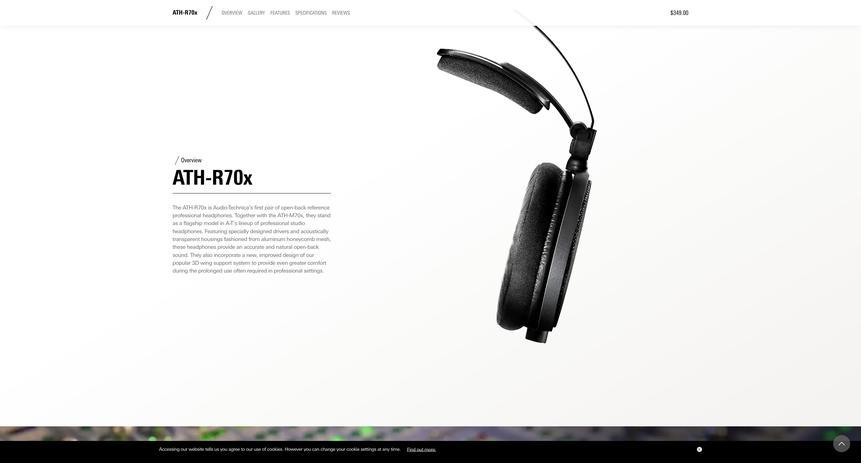 Task type: locate. For each thing, give the bounding box(es) containing it.
use inside the ath-r70x is audio-technica's first pair of open-back reference professional headphones. together with the ath-m70x, they stand as a flagship model in a-t's lineup of professional studio headphones. featuring specially designed drivers and acoustically transparent housings fashioned from aluminum honeycomb mesh, these headphones provide an accurate and natural open-back sound. they also incorporate a new, improved design of our popular 3d wing support system to provide even greater comfort during the prolonged use often required in professional settings.
[[224, 268, 232, 274]]

of right pair
[[275, 204, 280, 211]]

comfort
[[308, 260, 326, 266]]

r70x
[[185, 9, 197, 16], [212, 165, 252, 190], [194, 204, 207, 211]]

the down the 3d
[[189, 268, 197, 274]]

accurate
[[244, 244, 264, 250]]

0 vertical spatial overview
[[222, 10, 242, 16]]

1 ath-r70x from the top
[[173, 9, 197, 16]]

stand
[[317, 212, 331, 219]]

back
[[295, 204, 306, 211], [307, 244, 319, 250]]

provide up "incorporate"
[[218, 244, 235, 250]]

in left a-
[[220, 220, 224, 227]]

provide
[[218, 244, 235, 250], [258, 260, 275, 266]]

1 vertical spatial professional
[[260, 220, 289, 227]]

more.
[[424, 446, 436, 452]]

you right us
[[220, 446, 227, 452]]

0 horizontal spatial use
[[224, 268, 232, 274]]

0 vertical spatial professional
[[173, 212, 201, 219]]

flagship
[[184, 220, 202, 227]]

can
[[312, 446, 319, 452]]

our inside the ath-r70x is audio-technica's first pair of open-back reference professional headphones. together with the ath-m70x, they stand as a flagship model in a-t's lineup of professional studio headphones. featuring specially designed drivers and acoustically transparent housings fashioned from aluminum honeycomb mesh, these headphones provide an accurate and natural open-back sound. they also incorporate a new, improved design of our popular 3d wing support system to provide even greater comfort during the prolonged use often required in professional settings.
[[306, 252, 314, 258]]

1 horizontal spatial the
[[269, 212, 276, 219]]

often
[[234, 268, 246, 274]]

0 horizontal spatial you
[[220, 446, 227, 452]]

and down the studio
[[290, 228, 299, 234]]

honeycomb
[[287, 236, 315, 242]]

1 horizontal spatial you
[[304, 446, 311, 452]]

of up designed
[[254, 220, 259, 227]]

a
[[179, 220, 182, 227], [242, 252, 245, 258]]

2 vertical spatial r70x
[[194, 204, 207, 211]]

support
[[214, 260, 232, 266]]

1 vertical spatial the
[[189, 268, 197, 274]]

however
[[285, 446, 303, 452]]

open-
[[281, 204, 295, 211], [294, 244, 307, 250]]

a up system
[[242, 252, 245, 258]]

1 horizontal spatial in
[[268, 268, 272, 274]]

accessing
[[159, 446, 180, 452]]

professional down even
[[274, 268, 302, 274]]

professional up flagship
[[173, 212, 201, 219]]

0 vertical spatial and
[[290, 228, 299, 234]]

to down new,
[[252, 260, 256, 266]]

professional up drivers
[[260, 220, 289, 227]]

prolonged
[[198, 268, 222, 274]]

headphones. up transparent
[[173, 228, 203, 234]]

0 vertical spatial to
[[252, 260, 256, 266]]

open- down honeycomb
[[294, 244, 307, 250]]

overview
[[222, 10, 242, 16], [181, 157, 202, 164]]

out
[[417, 446, 423, 452]]

greater
[[289, 260, 306, 266]]

reference
[[307, 204, 330, 211]]

1 horizontal spatial back
[[307, 244, 319, 250]]

0 horizontal spatial the
[[189, 268, 197, 274]]

m70x,
[[289, 212, 304, 219]]

our up the comfort
[[306, 252, 314, 258]]

even
[[277, 260, 288, 266]]

they
[[306, 212, 316, 219]]

0 horizontal spatial provide
[[218, 244, 235, 250]]

transparent
[[173, 236, 200, 242]]

together
[[235, 212, 255, 219]]

0 horizontal spatial a
[[179, 220, 182, 227]]

our left website
[[181, 446, 187, 452]]

professional
[[173, 212, 201, 219], [260, 220, 289, 227], [274, 268, 302, 274]]

gallery
[[248, 10, 265, 16]]

agree
[[229, 446, 240, 452]]

1 vertical spatial a
[[242, 252, 245, 258]]

ath-
[[173, 9, 185, 16], [173, 165, 212, 190], [183, 204, 194, 211], [278, 212, 289, 219]]

a right as
[[179, 220, 182, 227]]

wing
[[200, 260, 212, 266]]

0 vertical spatial open-
[[281, 204, 295, 211]]

cookie
[[346, 446, 360, 452]]

the
[[173, 204, 181, 211]]

natural
[[276, 244, 292, 250]]

you left "can"
[[304, 446, 311, 452]]

use down support
[[224, 268, 232, 274]]

the down pair
[[269, 212, 276, 219]]

1 horizontal spatial provide
[[258, 260, 275, 266]]

to
[[252, 260, 256, 266], [241, 446, 245, 452]]

0 vertical spatial back
[[295, 204, 306, 211]]

use left cookies.
[[254, 446, 261, 452]]

new,
[[246, 252, 258, 258]]

r70x left divider line icon
[[185, 9, 197, 16]]

you
[[220, 446, 227, 452], [304, 446, 311, 452]]

r70x left is
[[194, 204, 207, 211]]

headphones.
[[203, 212, 233, 219], [173, 228, 203, 234]]

ath-r70x left divider line icon
[[173, 9, 197, 16]]

provide down improved
[[258, 260, 275, 266]]

our
[[306, 252, 314, 258], [181, 446, 187, 452], [246, 446, 253, 452]]

headphones. down the 'audio-'
[[203, 212, 233, 219]]

ath- up drivers
[[278, 212, 289, 219]]

1 horizontal spatial overview
[[222, 10, 242, 16]]

in
[[220, 220, 224, 227], [268, 268, 272, 274]]

in right required
[[268, 268, 272, 274]]

0 horizontal spatial to
[[241, 446, 245, 452]]

overview for divider line image
[[181, 157, 202, 164]]

1 vertical spatial and
[[266, 244, 275, 250]]

tells
[[205, 446, 213, 452]]

cross image
[[698, 448, 700, 451]]

us
[[214, 446, 219, 452]]

studio
[[290, 220, 305, 227]]

also
[[203, 252, 212, 258]]

0 horizontal spatial in
[[220, 220, 224, 227]]

0 horizontal spatial overview
[[181, 157, 202, 164]]

r70x up technica's
[[212, 165, 252, 190]]

0 vertical spatial in
[[220, 220, 224, 227]]

the
[[269, 212, 276, 219], [189, 268, 197, 274]]

aluminum
[[261, 236, 285, 242]]

0 vertical spatial provide
[[218, 244, 235, 250]]

of up greater
[[300, 252, 305, 258]]

drivers
[[273, 228, 289, 234]]

technica's
[[229, 204, 253, 211]]

to right agree
[[241, 446, 245, 452]]

with
[[257, 212, 267, 219]]

our right agree
[[246, 446, 253, 452]]

0 vertical spatial a
[[179, 220, 182, 227]]

0 vertical spatial use
[[224, 268, 232, 274]]

housings
[[201, 236, 223, 242]]

ath-r70x
[[173, 9, 197, 16], [173, 165, 252, 190]]

acoustically
[[301, 228, 328, 234]]

1 vertical spatial r70x
[[212, 165, 252, 190]]

1 horizontal spatial a
[[242, 252, 245, 258]]

1 horizontal spatial to
[[252, 260, 256, 266]]

overview for divider line icon
[[222, 10, 242, 16]]

2 you from the left
[[304, 446, 311, 452]]

0 horizontal spatial back
[[295, 204, 306, 211]]

these
[[173, 244, 185, 250]]

1 vertical spatial use
[[254, 446, 261, 452]]

ath-r70x up is
[[173, 165, 252, 190]]

2 horizontal spatial our
[[306, 252, 314, 258]]

find
[[407, 446, 416, 452]]

1 horizontal spatial and
[[290, 228, 299, 234]]

divider line image
[[203, 6, 216, 20]]

of
[[275, 204, 280, 211], [254, 220, 259, 227], [300, 252, 305, 258], [262, 446, 266, 452]]

1 vertical spatial overview
[[181, 157, 202, 164]]

back up m70x,
[[295, 204, 306, 211]]

0 vertical spatial headphones.
[[203, 212, 233, 219]]

and up improved
[[266, 244, 275, 250]]

audio-
[[213, 204, 229, 211]]

0 vertical spatial r70x
[[185, 9, 197, 16]]

mesh,
[[316, 236, 331, 242]]

and
[[290, 228, 299, 234], [266, 244, 275, 250]]

system
[[233, 260, 250, 266]]

0 vertical spatial ath-r70x
[[173, 9, 197, 16]]

2 ath-r70x from the top
[[173, 165, 252, 190]]

incorporate
[[214, 252, 241, 258]]

open- up m70x,
[[281, 204, 295, 211]]

1 vertical spatial ath-r70x
[[173, 165, 252, 190]]

use
[[224, 268, 232, 274], [254, 446, 261, 452]]

of left cookies.
[[262, 446, 266, 452]]

1 horizontal spatial our
[[246, 446, 253, 452]]

back down mesh,
[[307, 244, 319, 250]]

settings
[[361, 446, 376, 452]]



Task type: vqa. For each thing, say whether or not it's contained in the screenshot.
Dual within the vm540ml dual moving magnet cartridge
no



Task type: describe. For each thing, give the bounding box(es) containing it.
1 vertical spatial back
[[307, 244, 319, 250]]

divider line image
[[173, 156, 181, 164]]

1 vertical spatial provide
[[258, 260, 275, 266]]

cookies.
[[267, 446, 284, 452]]

featuring
[[205, 228, 227, 234]]

t's
[[231, 220, 237, 227]]

$349.00
[[671, 9, 689, 17]]

an
[[237, 244, 242, 250]]

ath- left divider line icon
[[173, 9, 185, 16]]

during
[[173, 268, 188, 274]]

reviews
[[332, 10, 350, 16]]

0 horizontal spatial our
[[181, 446, 187, 452]]

fashioned
[[224, 236, 247, 242]]

the ath-r70x is audio-technica's first pair of open-back reference professional headphones. together with the ath-m70x, they stand as a flagship model in a-t's lineup of professional studio headphones. featuring specially designed drivers and acoustically transparent housings fashioned from aluminum honeycomb mesh, these headphones provide an accurate and natural open-back sound. they also incorporate a new, improved design of our popular 3d wing support system to provide even greater comfort during the prolonged use often required in professional settings.
[[173, 204, 331, 274]]

2 vertical spatial professional
[[274, 268, 302, 274]]

1 horizontal spatial use
[[254, 446, 261, 452]]

specifications
[[295, 10, 327, 16]]

r70x inside the ath-r70x is audio-technica's first pair of open-back reference professional headphones. together with the ath-m70x, they stand as a flagship model in a-t's lineup of professional studio headphones. featuring specially designed drivers and acoustically transparent housings fashioned from aluminum honeycomb mesh, these headphones provide an accurate and natural open-back sound. they also incorporate a new, improved design of our popular 3d wing support system to provide even greater comfort during the prolonged use often required in professional settings.
[[194, 204, 207, 211]]

your
[[337, 446, 345, 452]]

time.
[[391, 446, 401, 452]]

at
[[378, 446, 381, 452]]

1 vertical spatial in
[[268, 268, 272, 274]]

1 you from the left
[[220, 446, 227, 452]]

headphones
[[187, 244, 216, 250]]

they
[[190, 252, 201, 258]]

0 vertical spatial the
[[269, 212, 276, 219]]

ath- right the at top
[[183, 204, 194, 211]]

accessing our website tells us you agree to our use of cookies. however you can change your cookie settings at any time.
[[159, 446, 402, 452]]

ath- down divider line image
[[173, 165, 212, 190]]

model
[[204, 220, 219, 227]]

popular
[[173, 260, 191, 266]]

any
[[382, 446, 390, 452]]

arrow up image
[[839, 441, 845, 447]]

1 vertical spatial open-
[[294, 244, 307, 250]]

a-
[[226, 220, 231, 227]]

0 horizontal spatial and
[[266, 244, 275, 250]]

find out more. link
[[402, 444, 441, 454]]

from
[[249, 236, 260, 242]]

required
[[247, 268, 267, 274]]

lineup
[[239, 220, 253, 227]]

first
[[254, 204, 263, 211]]

sound.
[[173, 252, 189, 258]]

find out more.
[[407, 446, 436, 452]]

improved
[[259, 252, 281, 258]]

pair
[[265, 204, 274, 211]]

change
[[321, 446, 335, 452]]

is
[[208, 204, 212, 211]]

features
[[270, 10, 290, 16]]

ath r70x image
[[345, 10, 689, 357]]

settings.
[[304, 268, 324, 274]]

3d
[[192, 260, 199, 266]]

1 vertical spatial headphones.
[[173, 228, 203, 234]]

1 vertical spatial to
[[241, 446, 245, 452]]

as
[[173, 220, 178, 227]]

design
[[283, 252, 299, 258]]

specially
[[228, 228, 249, 234]]

designed
[[250, 228, 272, 234]]

website
[[188, 446, 204, 452]]

to inside the ath-r70x is audio-technica's first pair of open-back reference professional headphones. together with the ath-m70x, they stand as a flagship model in a-t's lineup of professional studio headphones. featuring specially designed drivers and acoustically transparent housings fashioned from aluminum honeycomb mesh, these headphones provide an accurate and natural open-back sound. they also incorporate a new, improved design of our popular 3d wing support system to provide even greater comfort during the prolonged use often required in professional settings.
[[252, 260, 256, 266]]



